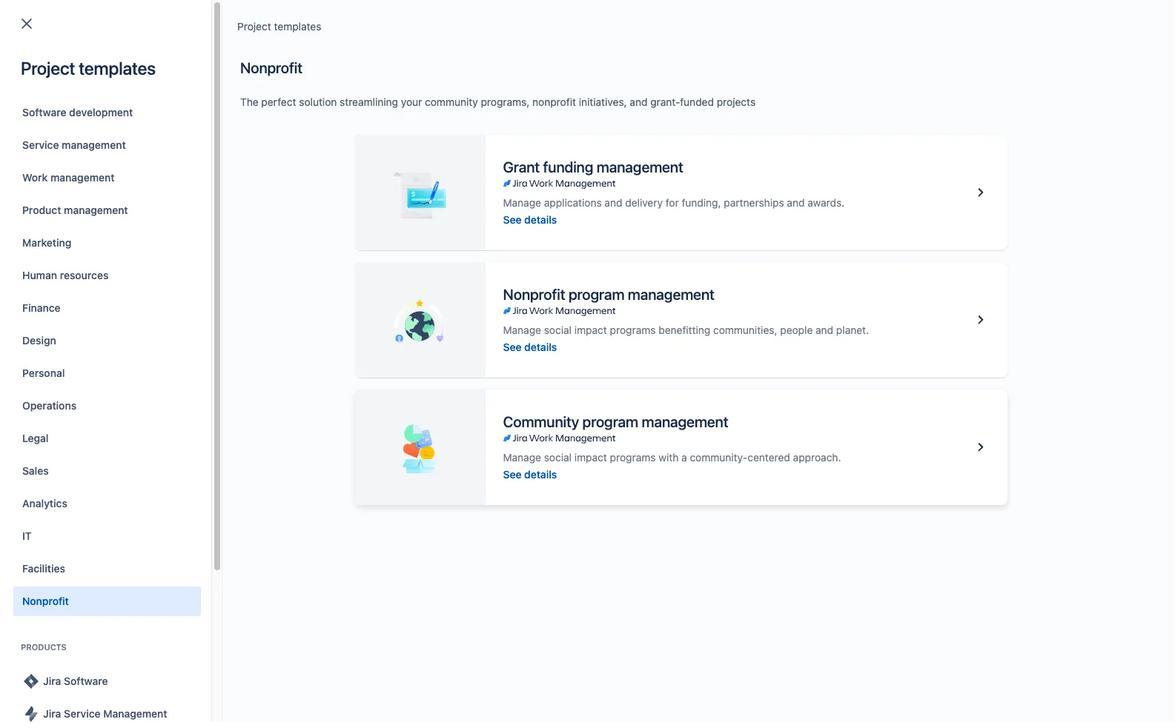 Task type: locate. For each thing, give the bounding box(es) containing it.
community program management image
[[972, 439, 989, 457]]

product management button
[[13, 196, 201, 225]]

0 vertical spatial software
[[22, 106, 66, 119]]

0 horizontal spatial project
[[21, 58, 75, 79]]

management down name
[[50, 171, 115, 184]]

1 impact from the top
[[574, 324, 607, 336]]

3 see details from the top
[[503, 468, 557, 481]]

service management button
[[13, 130, 201, 160]]

jira software image
[[22, 673, 40, 691], [22, 673, 40, 691]]

2 see details button from the top
[[503, 340, 557, 355]]

0 vertical spatial see details
[[503, 213, 557, 226]]

benefitting
[[659, 324, 710, 336]]

0 vertical spatial nonprofit
[[240, 59, 302, 76]]

1 horizontal spatial project templates
[[237, 20, 321, 33]]

3 details from the top
[[524, 468, 557, 481]]

impact
[[574, 324, 607, 336], [574, 451, 607, 464]]

jira service management
[[43, 708, 167, 721]]

project inside not my project link
[[128, 179, 162, 191]]

2 horizontal spatial nonprofit
[[503, 286, 565, 303]]

products
[[250, 109, 293, 122]]

programs
[[610, 324, 656, 336], [610, 451, 656, 464]]

1 vertical spatial see
[[503, 341, 522, 353]]

social for nonprofit
[[544, 324, 572, 336]]

0 vertical spatial jira
[[230, 109, 247, 122]]

planet.
[[836, 324, 869, 336]]

see details
[[503, 213, 557, 226], [503, 341, 557, 353], [503, 468, 557, 481]]

program for community
[[582, 413, 638, 430]]

nonprofit
[[532, 96, 576, 108]]

2 social from the top
[[544, 451, 572, 464]]

awards.
[[808, 196, 845, 209]]

product management
[[22, 204, 128, 216]]

Search field
[[893, 9, 1042, 32]]

1 horizontal spatial nonprofit
[[240, 59, 302, 76]]

0 vertical spatial details
[[524, 213, 557, 226]]

see details for grant
[[503, 213, 557, 226]]

2 see details from the top
[[503, 341, 557, 353]]

3 see details button from the top
[[503, 467, 557, 482]]

name button
[[61, 147, 117, 164]]

your
[[401, 96, 422, 108]]

2 horizontal spatial project
[[237, 20, 271, 33]]

1 vertical spatial manage
[[503, 324, 541, 336]]

management
[[62, 139, 126, 151], [597, 158, 683, 175], [50, 171, 115, 184], [64, 204, 128, 216], [628, 286, 714, 303], [642, 413, 728, 430]]

star not my project image
[[37, 178, 54, 195]]

1 details from the top
[[524, 213, 557, 226]]

grant
[[503, 158, 540, 175]]

legal button
[[13, 424, 201, 454]]

finance
[[22, 302, 60, 314]]

impact down community program management
[[574, 451, 607, 464]]

0 vertical spatial see details button
[[503, 212, 557, 227]]

1 manage from the top
[[503, 196, 541, 209]]

1 vertical spatial nonprofit
[[503, 286, 565, 303]]

see details button
[[503, 212, 557, 227], [503, 340, 557, 355], [503, 467, 557, 482]]

1 horizontal spatial templates
[[274, 20, 321, 33]]

impact for community
[[574, 451, 607, 464]]

jira down the jira software
[[43, 708, 61, 721]]

not my project
[[91, 179, 162, 191]]

1 horizontal spatial project
[[128, 179, 162, 191]]

2 see from the top
[[503, 341, 522, 353]]

projects
[[717, 96, 756, 108]]

1 vertical spatial templates
[[79, 58, 156, 79]]

1 vertical spatial social
[[544, 451, 572, 464]]

see for community program management
[[503, 468, 522, 481]]

0 horizontal spatial nonprofit
[[22, 595, 69, 608]]

2 vertical spatial jira
[[43, 708, 61, 721]]

and left delivery
[[605, 196, 622, 209]]

1 vertical spatial details
[[524, 341, 557, 353]]

and right people
[[816, 324, 833, 336]]

social down nonprofit program management
[[544, 324, 572, 336]]

see details for nonprofit
[[503, 341, 557, 353]]

1 vertical spatial project
[[21, 58, 75, 79]]

see for grant funding management
[[503, 213, 522, 226]]

programs left with at the bottom right
[[610, 451, 656, 464]]

1 vertical spatial program
[[582, 413, 638, 430]]

0 vertical spatial program
[[569, 286, 624, 303]]

details
[[524, 213, 557, 226], [524, 341, 557, 353], [524, 468, 557, 481]]

see
[[503, 213, 522, 226], [503, 341, 522, 353], [503, 468, 522, 481]]

service management
[[22, 139, 126, 151]]

2 manage from the top
[[503, 324, 541, 336]]

manage social impact programs with a community-centered approach.
[[503, 451, 841, 464]]

0 vertical spatial manage
[[503, 196, 541, 209]]

approach.
[[793, 451, 841, 464]]

manage for community
[[503, 451, 541, 464]]

grant funding management image
[[972, 184, 989, 202]]

jira down "the"
[[230, 109, 247, 122]]

0 vertical spatial project
[[237, 20, 271, 33]]

social
[[544, 324, 572, 336], [544, 451, 572, 464]]

None text field
[[31, 105, 176, 126]]

0 horizontal spatial templates
[[79, 58, 156, 79]]

nonprofit inside button
[[22, 595, 69, 608]]

0 vertical spatial project templates
[[237, 20, 321, 33]]

grant funding management
[[503, 158, 683, 175]]

software
[[22, 106, 66, 119], [64, 675, 108, 688]]

0 horizontal spatial service
[[22, 139, 59, 151]]

1 vertical spatial see details button
[[503, 340, 557, 355]]

1 see from the top
[[503, 213, 522, 226]]

banner
[[0, 0, 1175, 42]]

partnerships
[[724, 196, 784, 209]]

0 vertical spatial templates
[[274, 20, 321, 33]]

2 vertical spatial details
[[524, 468, 557, 481]]

and
[[630, 96, 648, 108], [605, 196, 622, 209], [787, 196, 805, 209], [816, 324, 833, 336]]

2 vertical spatial see details button
[[503, 467, 557, 482]]

not my project link
[[67, 178, 301, 195]]

1 horizontal spatial service
[[64, 708, 101, 721]]

primary element
[[9, 0, 893, 41]]

0 vertical spatial impact
[[574, 324, 607, 336]]

2 vertical spatial nonprofit
[[22, 595, 69, 608]]

nonprofit
[[240, 59, 302, 76], [503, 286, 565, 303], [22, 595, 69, 608]]

1 vertical spatial programs
[[610, 451, 656, 464]]

social down community
[[544, 451, 572, 464]]

2 vertical spatial manage
[[503, 451, 541, 464]]

2 vertical spatial see
[[503, 468, 522, 481]]

work management button
[[13, 163, 201, 193]]

0 vertical spatial service
[[22, 139, 59, 151]]

the perfect solution streamlining your community programs, nonprofit initiatives, and grant-funded projects
[[240, 96, 756, 108]]

software inside software development button
[[22, 106, 66, 119]]

1 see details button from the top
[[503, 212, 557, 227]]

1 see details from the top
[[503, 213, 557, 226]]

initiatives,
[[579, 96, 627, 108]]

software up jira service management button at the left of the page
[[64, 675, 108, 688]]

programs down nonprofit program management
[[610, 324, 656, 336]]

1 programs from the top
[[610, 324, 656, 336]]

manage
[[503, 196, 541, 209], [503, 324, 541, 336], [503, 451, 541, 464]]

1 vertical spatial impact
[[574, 451, 607, 464]]

see for nonprofit program management
[[503, 341, 522, 353]]

and left awards.
[[787, 196, 805, 209]]

see details for community
[[503, 468, 557, 481]]

impact down nonprofit program management
[[574, 324, 607, 336]]

2 vertical spatial project
[[128, 179, 162, 191]]

3 manage from the top
[[503, 451, 541, 464]]

program
[[569, 286, 624, 303], [582, 413, 638, 430]]

service up work
[[22, 139, 59, 151]]

1 social from the top
[[544, 324, 572, 336]]

2 details from the top
[[524, 341, 557, 353]]

jira work management image
[[503, 178, 615, 189], [503, 178, 615, 189], [503, 305, 615, 317], [503, 305, 615, 317], [503, 433, 615, 444], [503, 433, 615, 444]]

0 vertical spatial programs
[[610, 324, 656, 336]]

details for community
[[524, 468, 557, 481]]

grant-
[[650, 96, 680, 108]]

perfect
[[261, 96, 296, 108]]

all jira products
[[215, 109, 293, 122]]

1 vertical spatial project templates
[[21, 58, 156, 79]]

1 button
[[53, 223, 76, 247]]

2 impact from the top
[[574, 451, 607, 464]]

social for community
[[544, 451, 572, 464]]

2 vertical spatial see details
[[503, 468, 557, 481]]

management down not
[[64, 204, 128, 216]]

1 vertical spatial software
[[64, 675, 108, 688]]

with
[[659, 451, 679, 464]]

project templates
[[237, 20, 321, 33], [21, 58, 156, 79]]

jira
[[230, 109, 247, 122], [43, 675, 61, 688], [43, 708, 61, 721]]

0 vertical spatial see
[[503, 213, 522, 226]]

1 vertical spatial see details
[[503, 341, 557, 353]]

jira service management image
[[22, 706, 40, 723], [22, 706, 40, 723]]

0 vertical spatial social
[[544, 324, 572, 336]]

a
[[681, 451, 687, 464]]

resources
[[60, 269, 109, 282]]

programs for community
[[610, 451, 656, 464]]

community
[[503, 413, 579, 430]]

funding,
[[682, 196, 721, 209]]

service down the jira software
[[64, 708, 101, 721]]

work
[[22, 171, 48, 184]]

jira down products
[[43, 675, 61, 688]]

1 vertical spatial jira
[[43, 675, 61, 688]]

templates
[[274, 20, 321, 33], [79, 58, 156, 79]]

3 see from the top
[[503, 468, 522, 481]]

jira for jira service management
[[43, 708, 61, 721]]

2 programs from the top
[[610, 451, 656, 464]]

software up 'service management'
[[22, 106, 66, 119]]



Task type: describe. For each thing, give the bounding box(es) containing it.
team-managed software
[[447, 180, 566, 192]]

name
[[67, 149, 96, 162]]

previous image
[[33, 226, 50, 244]]

management inside button
[[50, 171, 115, 184]]

personal
[[22, 367, 65, 380]]

see details button for nonprofit
[[503, 340, 557, 355]]

project templates link
[[237, 18, 321, 36]]

funding
[[543, 158, 593, 175]]

jira software button
[[13, 667, 201, 697]]

legal
[[22, 432, 49, 445]]

management up benefitting
[[628, 286, 714, 303]]

for
[[666, 196, 679, 209]]

it
[[22, 530, 32, 543]]

analytics
[[22, 497, 67, 510]]

projects
[[30, 61, 93, 82]]

team-
[[447, 180, 477, 192]]

community-
[[690, 451, 748, 464]]

community program management
[[503, 413, 728, 430]]

funded
[[680, 96, 714, 108]]

my
[[111, 179, 125, 191]]

management up delivery
[[597, 158, 683, 175]]

programs for nonprofit
[[610, 324, 656, 336]]

design button
[[13, 326, 201, 356]]

see details button for grant
[[503, 212, 557, 227]]

development
[[69, 106, 133, 119]]

communities,
[[713, 324, 777, 336]]

operations
[[22, 400, 76, 412]]

management up a
[[642, 413, 728, 430]]

streamlining
[[340, 96, 398, 108]]

facilities button
[[13, 555, 201, 584]]

sales button
[[13, 457, 201, 486]]

operations button
[[13, 391, 201, 421]]

nonprofit program management
[[503, 286, 714, 303]]

management
[[103, 708, 167, 721]]

jira software
[[43, 675, 108, 688]]

and left grant-
[[630, 96, 648, 108]]

human resources button
[[13, 261, 201, 291]]

open image
[[332, 107, 350, 125]]

facilities
[[22, 563, 65, 575]]

program for nonprofit
[[569, 286, 624, 303]]

all
[[215, 109, 227, 122]]

human resources
[[22, 269, 109, 282]]

nonprofit program management image
[[972, 311, 989, 329]]

manage for grant
[[503, 196, 541, 209]]

centered
[[748, 451, 790, 464]]

product
[[22, 204, 61, 216]]

jira for jira software
[[43, 675, 61, 688]]

nonprofit button
[[13, 587, 201, 617]]

marketing
[[22, 237, 71, 249]]

solution
[[299, 96, 337, 108]]

finance button
[[13, 294, 201, 323]]

details for grant
[[524, 213, 557, 226]]

software inside jira software button
[[64, 675, 108, 688]]

1
[[62, 228, 67, 241]]

0 horizontal spatial project templates
[[21, 58, 156, 79]]

project inside project templates link
[[237, 20, 271, 33]]

software development
[[22, 106, 133, 119]]

details for nonprofit
[[524, 341, 557, 353]]

marketing button
[[13, 228, 201, 258]]

work management
[[22, 171, 115, 184]]

lead
[[670, 149, 694, 162]]

applications
[[544, 196, 602, 209]]

programs,
[[481, 96, 530, 108]]

management down development
[[62, 139, 126, 151]]

see details button for community
[[503, 467, 557, 482]]

jira service management button
[[13, 700, 201, 723]]

sales
[[22, 465, 49, 477]]

back to projects image
[[18, 15, 36, 33]]

delivery
[[625, 196, 663, 209]]

managed
[[477, 180, 522, 192]]

lead button
[[664, 147, 711, 164]]

personal button
[[13, 359, 201, 388]]

analytics button
[[13, 489, 201, 519]]

manage applications and delivery for funding, partnerships and awards.
[[503, 196, 845, 209]]

it button
[[13, 522, 201, 552]]

1 vertical spatial service
[[64, 708, 101, 721]]

people
[[780, 324, 813, 336]]

not
[[91, 179, 108, 191]]

community
[[425, 96, 478, 108]]

products
[[21, 643, 67, 652]]

manage for nonprofit
[[503, 324, 541, 336]]

the
[[240, 96, 258, 108]]

impact for nonprofit
[[574, 324, 607, 336]]

software
[[525, 180, 566, 192]]

design
[[22, 334, 56, 347]]

human
[[22, 269, 57, 282]]

software development button
[[13, 98, 201, 128]]

manage social impact programs benefitting communities, people and planet.
[[503, 324, 869, 336]]



Task type: vqa. For each thing, say whether or not it's contained in the screenshot.
Team-
yes



